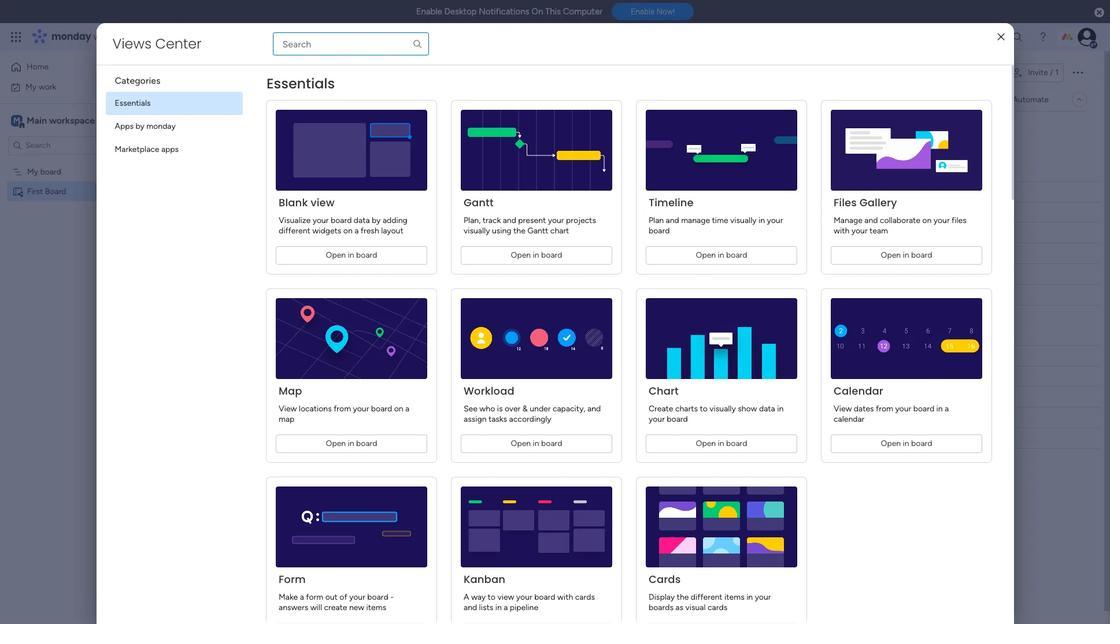 Task type: vqa. For each thing, say whether or not it's contained in the screenshot.
'Timeline Plan and manage time visually in your board'
yes



Task type: locate. For each thing, give the bounding box(es) containing it.
open in board
[[326, 250, 377, 260], [511, 250, 562, 260], [696, 250, 747, 260], [881, 250, 932, 260], [326, 439, 377, 449], [511, 439, 562, 449], [696, 439, 747, 449], [881, 439, 932, 449]]

out
[[325, 593, 337, 603]]

first board
[[192, 60, 288, 86], [27, 187, 66, 196]]

views
[[112, 34, 152, 53], [273, 121, 294, 131]]

0 vertical spatial kanban
[[263, 215, 290, 225]]

0 horizontal spatial items
[[366, 603, 386, 613]]

calendar
[[263, 197, 295, 206], [834, 384, 883, 398]]

from for calendar
[[876, 404, 893, 414]]

None search field
[[273, 32, 429, 56]]

gallery inside files gallery manage and collaborate on your files with your team
[[860, 195, 897, 210]]

nov right 18
[[585, 229, 599, 237]]

chart down 'table'
[[263, 178, 283, 188]]

your inside gantt plan, track and present your projects visually using the gantt chart
[[548, 216, 564, 226]]

by right the apps in the top of the page
[[136, 121, 145, 131]]

to right charts in the bottom of the page
[[700, 404, 708, 414]]

0 horizontal spatial see
[[202, 32, 216, 42]]

and down a
[[464, 603, 477, 613]]

gantt up plan,
[[464, 195, 493, 210]]

0 vertical spatial status
[[493, 187, 516, 196]]

Status field
[[490, 185, 519, 198], [490, 350, 519, 362]]

gantt for gantt plan, track and present your projects visually using the gantt chart
[[464, 195, 493, 210]]

by inside option
[[136, 121, 145, 131]]

gantt for gantt
[[263, 160, 284, 169]]

0 horizontal spatial chart
[[263, 178, 283, 188]]

is
[[497, 404, 503, 414]]

1 vertical spatial form
[[278, 573, 306, 587]]

form
[[306, 593, 323, 603]]

with inside files gallery manage and collaborate on your files with your team
[[834, 226, 850, 236]]

in inside the 'cards display the different items in your boards as visual cards'
[[746, 593, 753, 603]]

board left show board description image
[[233, 60, 288, 86]]

data right show at right bottom
[[759, 404, 775, 414]]

workload
[[464, 384, 514, 398]]

1 horizontal spatial chart
[[649, 384, 679, 398]]

0 horizontal spatial view
[[284, 271, 301, 281]]

1 vertical spatial data
[[759, 404, 775, 414]]

1 vertical spatial with
[[557, 593, 573, 603]]

0 horizontal spatial gallery
[[281, 234, 307, 243]]

1 vertical spatial date
[[577, 351, 594, 361]]

board inside timeline plan and manage time visually in your board
[[649, 226, 670, 236]]

blank down files gallery
[[263, 271, 282, 281]]

view up widgets
[[310, 195, 334, 210]]

1 vertical spatial work
[[39, 82, 56, 92]]

1 date field from the top
[[574, 185, 597, 198]]

1 vertical spatial to
[[488, 593, 495, 603]]

0 vertical spatial first board
[[192, 60, 288, 86]]

form for form make a form out of your board - answers will create new items
[[278, 573, 306, 587]]

1 vertical spatial calendar
[[834, 384, 883, 398]]

status field up workload
[[490, 350, 519, 362]]

task up 'map'
[[295, 350, 311, 360]]

0 vertical spatial view
[[310, 195, 334, 210]]

open down widgets
[[326, 250, 346, 260]]

1 vertical spatial date field
[[574, 350, 597, 362]]

person for second person field from the bottom of the page
[[423, 187, 448, 196]]

open down "done"
[[511, 250, 531, 260]]

your inside blank view visualize your board data by adding different widgets on a fresh layout
[[312, 216, 329, 226]]

different inside the 'cards display the different items in your boards as visual cards'
[[691, 593, 722, 603]]

make
[[278, 593, 298, 603]]

time
[[712, 216, 728, 226]]

1 vertical spatial nov
[[585, 229, 599, 237]]

2 vertical spatial board
[[45, 187, 66, 196]]

2 status field from the top
[[490, 350, 519, 362]]

to inside kanban a way to view your board with cards and lists in a pipeline
[[488, 593, 495, 603]]

status up working on it
[[493, 187, 516, 196]]

enable for enable desktop notifications on this computer
[[416, 6, 442, 17]]

open for calendar
[[881, 439, 901, 449]]

categories
[[115, 75, 161, 86]]

on inside blank view visualize your board data by adding different widgets on a fresh layout
[[343, 226, 352, 236]]

and up the team
[[864, 216, 878, 226]]

0 horizontal spatial files
[[263, 234, 279, 243]]

nov right 19
[[585, 208, 599, 217]]

my down home
[[25, 82, 37, 92]]

0 vertical spatial different
[[278, 226, 310, 236]]

3 nov from the top
[[585, 373, 599, 381]]

view inside blank view visualize your board data by adding different widgets on a fresh layout
[[310, 195, 334, 210]]

views up 'table'
[[273, 121, 294, 131]]

work left management
[[93, 30, 114, 43]]

0 horizontal spatial data
[[354, 216, 370, 226]]

status up workload
[[493, 351, 516, 361]]

open in board button for timeline
[[646, 246, 797, 265]]

Search in workspace field
[[24, 139, 97, 152]]

gantt down 'table'
[[263, 160, 284, 169]]

a inside blank view visualize your board data by adding different widgets on a fresh layout
[[354, 226, 359, 236]]

open down manage
[[696, 250, 716, 260]]

1 status field from the top
[[490, 185, 519, 198]]

first
[[192, 60, 229, 86], [27, 187, 43, 196]]

board inside form make a form out of your board - answers will create new items
[[367, 593, 388, 603]]

0 horizontal spatial first board
[[27, 187, 66, 196]]

a inside map view locations from your board on a map
[[405, 404, 409, 414]]

monday up home button
[[51, 30, 91, 43]]

from inside map view locations from your board on a map
[[334, 404, 351, 414]]

different down visualize on the left
[[278, 226, 310, 236]]

blank up visualize on the left
[[278, 195, 308, 210]]

1 horizontal spatial enable
[[631, 7, 655, 16]]

open in board down fresh
[[326, 250, 377, 260]]

open in board button
[[276, 246, 427, 265], [461, 246, 612, 265], [646, 246, 797, 265], [831, 246, 982, 265], [276, 435, 427, 453], [461, 435, 612, 453], [646, 435, 797, 453], [831, 435, 982, 453]]

arrow down image
[[394, 123, 408, 137]]

monday inside apps by monday option
[[147, 121, 176, 131]]

to for chart
[[700, 404, 708, 414]]

1 horizontal spatial data
[[759, 404, 775, 414]]

blank for blank view
[[263, 271, 282, 281]]

workspace selection element
[[11, 114, 97, 129]]

0 vertical spatial views
[[112, 34, 152, 53]]

open in board button for chart
[[646, 435, 797, 453]]

0 vertical spatial monday
[[51, 30, 91, 43]]

by inside blank view visualize your board data by adding different widgets on a fresh layout
[[372, 216, 381, 226]]

0 vertical spatial shareable board image
[[172, 66, 186, 80]]

workspace image
[[11, 114, 23, 127]]

enable
[[416, 6, 442, 17], [631, 7, 655, 16]]

1 status from the top
[[493, 187, 516, 196]]

the up as
[[677, 593, 689, 603]]

with
[[834, 226, 850, 236], [557, 593, 573, 603]]

1 vertical spatial first
[[27, 187, 43, 196]]

work inside my work button
[[39, 82, 56, 92]]

gallery
[[860, 195, 897, 210], [281, 234, 307, 243]]

0 vertical spatial date field
[[574, 185, 597, 198]]

list box containing my board
[[0, 160, 147, 357]]

main workspace
[[27, 115, 95, 126]]

1 nov from the top
[[585, 208, 599, 217]]

items inside the 'cards display the different items in your boards as visual cards'
[[724, 593, 744, 603]]

open in board down accordingly
[[511, 439, 562, 449]]

1 vertical spatial essentials
[[115, 98, 151, 108]]

date field up 19 nov
[[574, 185, 597, 198]]

1 task from the top
[[295, 186, 311, 196]]

essentials up board views
[[266, 74, 335, 93]]

0 vertical spatial status field
[[490, 185, 519, 198]]

calendar inside calendar view dates from your board in a calendar
[[834, 384, 883, 398]]

cards inside the 'cards display the different items in your boards as visual cards'
[[708, 603, 727, 613]]

the down the "present" in the left top of the page
[[513, 226, 525, 236]]

0 vertical spatial work
[[93, 30, 114, 43]]

date field up 16 nov
[[574, 350, 597, 362]]

Person field
[[421, 185, 451, 198], [421, 350, 451, 362]]

form up blank view
[[263, 252, 282, 262]]

first board down plans
[[192, 60, 288, 86]]

essentials down categories
[[115, 98, 151, 108]]

0 horizontal spatial different
[[278, 226, 310, 236]]

0 vertical spatial chart
[[263, 178, 283, 188]]

chart for chart create charts to visually show data in your board
[[649, 384, 679, 398]]

0 horizontal spatial the
[[513, 226, 525, 236]]

a
[[354, 226, 359, 236], [405, 404, 409, 414], [945, 404, 949, 414], [300, 593, 304, 603], [504, 603, 508, 613]]

board views
[[249, 121, 294, 131]]

view inside map view locations from your board on a map
[[278, 404, 297, 414]]

views center
[[112, 34, 202, 53]]

open in board button down calendar view dates from your board in a calendar
[[831, 435, 982, 453]]

2 nov from the top
[[585, 229, 599, 237]]

main
[[27, 115, 47, 126]]

nov for 16 nov
[[585, 373, 599, 381]]

0 horizontal spatial to
[[488, 593, 495, 603]]

team
[[870, 226, 888, 236]]

to inside chart create charts to visually show data in your board
[[700, 404, 708, 414]]

with inside kanban a way to view your board with cards and lists in a pipeline
[[557, 593, 573, 603]]

1 horizontal spatial first
[[192, 60, 229, 86]]

open down locations at the bottom left
[[326, 439, 346, 449]]

center
[[155, 34, 202, 53]]

open down accordingly
[[511, 439, 531, 449]]

0 vertical spatial the
[[513, 226, 525, 236]]

option
[[0, 161, 147, 164]]

views up categories
[[112, 34, 152, 53]]

calendar for calendar view dates from your board in a calendar
[[834, 384, 883, 398]]

19
[[576, 208, 583, 217]]

enable left desktop
[[416, 6, 442, 17]]

1 horizontal spatial the
[[677, 593, 689, 603]]

show board description image
[[296, 67, 310, 79]]

1 date from the top
[[577, 187, 594, 196]]

1 vertical spatial gallery
[[281, 234, 307, 243]]

calendar
[[834, 415, 865, 425]]

&
[[522, 404, 528, 414]]

open in board for calendar
[[881, 439, 932, 449]]

form for form
[[263, 252, 282, 262]]

open in board button down map view locations from your board on a map on the bottom of the page
[[276, 435, 427, 453]]

view up calendar
[[834, 404, 852, 414]]

blank
[[278, 195, 308, 210], [263, 271, 282, 281]]

different
[[278, 226, 310, 236], [691, 593, 722, 603]]

my inside button
[[25, 82, 37, 92]]

visually down plan,
[[464, 226, 490, 236]]

and right the plan
[[666, 216, 679, 226]]

0 horizontal spatial enable
[[416, 6, 442, 17]]

0 vertical spatial with
[[834, 226, 850, 236]]

and
[[503, 216, 516, 226], [666, 216, 679, 226], [864, 216, 878, 226], [587, 404, 601, 414], [464, 603, 477, 613]]

open in board button down time
[[646, 246, 797, 265]]

a
[[464, 593, 469, 603]]

from right locations at the bottom left
[[334, 404, 351, 414]]

person for second person field from the top
[[423, 351, 448, 361]]

1 vertical spatial items
[[366, 603, 386, 613]]

see plans button
[[187, 28, 242, 46]]

files up manage
[[834, 195, 857, 210]]

open in board button down chart create charts to visually show data in your board
[[646, 435, 797, 453]]

map
[[278, 415, 294, 425]]

board inside list box
[[45, 187, 66, 196]]

list box
[[0, 160, 147, 357]]

1 vertical spatial see
[[464, 404, 477, 414]]

person inside popup button
[[318, 125, 343, 135]]

0 vertical spatial essentials
[[266, 74, 335, 93]]

see inside workload see who is over & under capacity, and assign tasks accordingly
[[464, 404, 477, 414]]

visually right time
[[730, 216, 757, 226]]

board inside kanban a way to view your board with cards and lists in a pipeline
[[534, 593, 555, 603]]

open in board for blank view
[[326, 250, 377, 260]]

kanban up files gallery
[[263, 215, 290, 225]]

2 vertical spatial visually
[[710, 404, 736, 414]]

accordingly
[[509, 415, 551, 425]]

view down files gallery
[[284, 271, 301, 281]]

enable now! button
[[612, 3, 694, 20]]

1 vertical spatial status field
[[490, 350, 519, 362]]

calendar up dates
[[834, 384, 883, 398]]

2 view from the left
[[834, 404, 852, 414]]

open down the team
[[881, 250, 901, 260]]

kanban
[[263, 215, 290, 225], [464, 573, 505, 587]]

cards inside kanban a way to view your board with cards and lists in a pipeline
[[575, 593, 595, 603]]

essentials
[[266, 74, 335, 93], [115, 98, 151, 108]]

2 vertical spatial nov
[[585, 373, 599, 381]]

0 vertical spatial task
[[295, 186, 311, 196]]

0 horizontal spatial kanban
[[263, 215, 290, 225]]

date
[[577, 187, 594, 196], [577, 351, 594, 361]]

1 horizontal spatial first board
[[192, 60, 288, 86]]

visually left show at right bottom
[[710, 404, 736, 414]]

enable inside button
[[631, 7, 655, 16]]

2 date field from the top
[[574, 350, 597, 362]]

0 vertical spatial my
[[25, 82, 37, 92]]

1 horizontal spatial with
[[834, 226, 850, 236]]

1 horizontal spatial work
[[93, 30, 114, 43]]

1 horizontal spatial gantt
[[464, 195, 493, 210]]

open in board down calendar view dates from your board in a calendar
[[881, 439, 932, 449]]

1 vertical spatial blank
[[263, 271, 282, 281]]

first down see plans button
[[192, 60, 229, 86]]

blank inside blank view visualize your board data by adding different widgets on a fresh layout
[[278, 195, 308, 210]]

1 vertical spatial person field
[[421, 350, 451, 362]]

calendar view dates from your board in a calendar
[[834, 384, 949, 425]]

gallery for files gallery
[[281, 234, 307, 243]]

calendar up visualize on the left
[[263, 197, 295, 206]]

computer
[[563, 6, 603, 17]]

this
[[545, 6, 561, 17]]

1 vertical spatial first board
[[27, 187, 66, 196]]

and right capacity,
[[587, 404, 601, 414]]

search image
[[412, 39, 422, 49]]

form inside form make a form out of your board - answers will create new items
[[278, 573, 306, 587]]

person
[[318, 125, 343, 135], [423, 187, 448, 196], [423, 351, 448, 361]]

different inside blank view visualize your board data by adding different widgets on a fresh layout
[[278, 226, 310, 236]]

a inside calendar view dates from your board in a calendar
[[945, 404, 949, 414]]

marketplace apps option
[[106, 138, 243, 161]]

1 horizontal spatial shareable board image
[[172, 66, 186, 80]]

hide
[[474, 125, 491, 135]]

open in board button down chart at the top of the page
[[461, 246, 612, 265]]

1 from from the left
[[334, 404, 351, 414]]

form up make
[[278, 573, 306, 587]]

on
[[513, 208, 522, 217], [922, 216, 932, 226], [343, 226, 352, 236], [394, 404, 403, 414]]

it
[[524, 208, 529, 217]]

to up lists
[[488, 593, 495, 603]]

different up visual
[[691, 593, 722, 603]]

track
[[482, 216, 501, 226]]

0 horizontal spatial cards
[[575, 593, 595, 603]]

open in board button for files gallery
[[831, 246, 982, 265]]

2 horizontal spatial view
[[497, 593, 514, 603]]

from
[[334, 404, 351, 414], [876, 404, 893, 414]]

date up 16 nov
[[577, 351, 594, 361]]

open in board button for map
[[276, 435, 427, 453]]

18 nov
[[576, 229, 599, 237]]

1 vertical spatial kanban
[[464, 573, 505, 587]]

select product image
[[10, 31, 22, 43]]

show
[[738, 404, 757, 414]]

files down visualize on the left
[[263, 234, 279, 243]]

1 horizontal spatial view
[[310, 195, 334, 210]]

2 from from the left
[[876, 404, 893, 414]]

board
[[233, 60, 288, 86], [249, 121, 271, 131], [45, 187, 66, 196]]

working on it
[[481, 208, 529, 217]]

boards
[[649, 603, 673, 613]]

status
[[493, 187, 516, 196], [493, 351, 516, 361]]

open in board down chart at the top of the page
[[511, 250, 562, 260]]

1 vertical spatial my
[[27, 167, 38, 177]]

shareable board image
[[172, 66, 186, 80], [12, 186, 23, 197]]

marketplace
[[115, 145, 159, 154]]

way
[[471, 593, 486, 603]]

0 vertical spatial files
[[834, 195, 857, 210]]

board inside blank view visualize your board data by adding different widgets on a fresh layout
[[331, 216, 352, 226]]

map
[[278, 384, 302, 398]]

view up pipeline
[[497, 593, 514, 603]]

your inside map view locations from your board on a map
[[353, 404, 369, 414]]

0 vertical spatial form
[[263, 252, 282, 262]]

see left plans
[[202, 32, 216, 42]]

1 vertical spatial the
[[677, 593, 689, 603]]

2 task from the top
[[295, 350, 311, 360]]

gantt down the "present" in the left top of the page
[[527, 226, 548, 236]]

enable left the now!
[[631, 7, 655, 16]]

your inside timeline plan and manage time visually in your board
[[767, 216, 783, 226]]

view
[[278, 404, 297, 414], [834, 404, 852, 414]]

open in board button for calendar
[[831, 435, 982, 453]]

and up using
[[503, 216, 516, 226]]

0 horizontal spatial by
[[136, 121, 145, 131]]

gallery up collaborate
[[860, 195, 897, 210]]

pipeline
[[510, 603, 538, 613]]

nov
[[585, 208, 599, 217], [585, 229, 599, 237], [585, 373, 599, 381]]

integrate
[[892, 95, 926, 104]]

1 horizontal spatial gallery
[[860, 195, 897, 210]]

1 horizontal spatial files
[[834, 195, 857, 210]]

-
[[390, 593, 394, 603]]

chart
[[263, 178, 283, 188], [649, 384, 679, 398]]

items
[[724, 593, 744, 603], [366, 603, 386, 613]]

view inside calendar view dates from your board in a calendar
[[834, 404, 852, 414]]

automate
[[1013, 95, 1049, 104]]

open in board down collaborate
[[881, 250, 932, 260]]

m
[[13, 115, 20, 125]]

1 vertical spatial board
[[249, 121, 271, 131]]

1 vertical spatial chart
[[649, 384, 679, 398]]

1 horizontal spatial by
[[372, 216, 381, 226]]

open in board down chart create charts to visually show data in your board
[[696, 439, 747, 449]]

open
[[326, 250, 346, 260], [511, 250, 531, 260], [696, 250, 716, 260], [881, 250, 901, 260], [326, 439, 346, 449], [511, 439, 531, 449], [696, 439, 716, 449], [881, 439, 901, 449]]

open for blank view
[[326, 250, 346, 260]]

form
[[263, 252, 282, 262], [278, 573, 306, 587]]

0 vertical spatial blank
[[278, 195, 308, 210]]

board up 'table'
[[249, 121, 271, 131]]

0 vertical spatial data
[[354, 216, 370, 226]]

gantt plan, track and present your projects visually using the gantt chart
[[464, 195, 596, 236]]

search everything image
[[1012, 31, 1024, 43]]

1 vertical spatial files
[[263, 234, 279, 243]]

2 date from the top
[[577, 351, 594, 361]]

1 horizontal spatial monday
[[147, 121, 176, 131]]

1 horizontal spatial essentials
[[266, 74, 335, 93]]

1 vertical spatial different
[[691, 593, 722, 603]]

first board down my board at the top left of the page
[[27, 187, 66, 196]]

nov right the 16
[[585, 373, 599, 381]]

open down charts in the bottom of the page
[[696, 439, 716, 449]]

in
[[759, 216, 765, 226], [348, 250, 354, 260], [533, 250, 539, 260], [718, 250, 724, 260], [903, 250, 909, 260], [777, 404, 784, 414], [936, 404, 943, 414], [348, 439, 354, 449], [533, 439, 539, 449], [718, 439, 724, 449], [903, 439, 909, 449], [746, 593, 753, 603], [495, 603, 502, 613]]

open down calendar view dates from your board in a calendar
[[881, 439, 901, 449]]

1 view from the left
[[278, 404, 297, 414]]

files for files gallery manage and collaborate on your files with your team
[[834, 195, 857, 210]]

0 horizontal spatial work
[[39, 82, 56, 92]]

open in board down map view locations from your board on a map on the bottom of the page
[[326, 439, 377, 449]]

view inside kanban a way to view your board with cards and lists in a pipeline
[[497, 593, 514, 603]]

manage
[[681, 216, 710, 226]]

1 vertical spatial by
[[372, 216, 381, 226]]

create
[[649, 404, 673, 414]]

monday up apps
[[147, 121, 176, 131]]

timeline
[[649, 195, 694, 210]]

0 horizontal spatial gantt
[[263, 160, 284, 169]]

2 status from the top
[[493, 351, 516, 361]]

items inside form make a form out of your board - answers will create new items
[[366, 603, 386, 613]]

plan
[[649, 216, 664, 226]]

data up fresh
[[354, 216, 370, 226]]

and inside workload see who is over & under capacity, and assign tasks accordingly
[[587, 404, 601, 414]]

your
[[312, 216, 329, 226], [548, 216, 564, 226], [767, 216, 783, 226], [934, 216, 950, 226], [852, 226, 868, 236], [353, 404, 369, 414], [895, 404, 911, 414], [649, 415, 665, 425], [349, 593, 365, 603], [516, 593, 532, 603], [755, 593, 771, 603]]

work for monday
[[93, 30, 114, 43]]

0 vertical spatial cards
[[575, 593, 595, 603]]

files inside files gallery manage and collaborate on your files with your team
[[834, 195, 857, 210]]

from inside calendar view dates from your board in a calendar
[[876, 404, 893, 414]]

0 horizontal spatial with
[[557, 593, 573, 603]]

open for timeline
[[696, 250, 716, 260]]

the inside gantt plan, track and present your projects visually using the gantt chart
[[513, 226, 525, 236]]

Date field
[[574, 185, 597, 198], [574, 350, 597, 362]]

dapulse integrations image
[[879, 95, 888, 104]]

chart inside chart create charts to visually show data in your board
[[649, 384, 679, 398]]

and inside timeline plan and manage time visually in your board
[[666, 216, 679, 226]]

1 vertical spatial cards
[[708, 603, 727, 613]]

work down home
[[39, 82, 56, 92]]

open in board down time
[[696, 250, 747, 260]]

from right dates
[[876, 404, 893, 414]]

date up 19 nov
[[577, 187, 594, 196]]

open in board button down collaborate
[[831, 246, 982, 265]]

view up map
[[278, 404, 297, 414]]

nov for 19 nov
[[585, 208, 599, 217]]

18
[[576, 229, 583, 237]]

1 horizontal spatial to
[[700, 404, 708, 414]]

board down my board at the top left of the page
[[45, 187, 66, 196]]

cards
[[649, 573, 681, 587]]

open in board button down fresh
[[276, 246, 427, 265]]

chart up create
[[649, 384, 679, 398]]

task up visualize on the left
[[295, 186, 311, 196]]

my down search in workspace field
[[27, 167, 38, 177]]

2 vertical spatial person
[[423, 351, 448, 361]]

your inside calendar view dates from your board in a calendar
[[895, 404, 911, 414]]

1 horizontal spatial from
[[876, 404, 893, 414]]

1 horizontal spatial see
[[464, 404, 477, 414]]

1 vertical spatial task
[[295, 350, 311, 360]]

first down my board at the top left of the page
[[27, 187, 43, 196]]

open for map
[[326, 439, 346, 449]]

0 horizontal spatial view
[[278, 404, 297, 414]]

by up fresh
[[372, 216, 381, 226]]

1 vertical spatial monday
[[147, 121, 176, 131]]

kanban inside kanban a way to view your board with cards and lists in a pipeline
[[464, 573, 505, 587]]

status field up working on it
[[490, 185, 519, 198]]

see up assign
[[464, 404, 477, 414]]

open in board button down accordingly
[[461, 435, 612, 453]]

kanban up way
[[464, 573, 505, 587]]

1 image
[[942, 24, 952, 37]]

a inside kanban a way to view your board with cards and lists in a pipeline
[[504, 603, 508, 613]]

0 vertical spatial items
[[724, 593, 744, 603]]

gallery down visualize on the left
[[281, 234, 307, 243]]

in inside kanban a way to view your board with cards and lists in a pipeline
[[495, 603, 502, 613]]

2 vertical spatial gantt
[[527, 226, 548, 236]]

add to favorites image
[[315, 67, 327, 78]]



Task type: describe. For each thing, give the bounding box(es) containing it.
0 horizontal spatial first
[[27, 187, 43, 196]]

data inside chart create charts to visually show data in your board
[[759, 404, 775, 414]]

capacity,
[[553, 404, 585, 414]]

work for my
[[39, 82, 56, 92]]

plan,
[[464, 216, 481, 226]]

dapulse x slim image
[[998, 33, 1005, 41]]

plans
[[218, 32, 237, 42]]

dapulse close image
[[1095, 7, 1105, 19]]

from for map
[[334, 404, 351, 414]]

blank for blank view visualize your board data by adding different widgets on a fresh layout
[[278, 195, 308, 210]]

sort button
[[411, 121, 452, 139]]

Search field
[[258, 122, 293, 138]]

/
[[1050, 68, 1054, 78]]

working
[[481, 208, 511, 217]]

board inside calendar view dates from your board in a calendar
[[913, 404, 934, 414]]

apps
[[115, 121, 134, 131]]

more views
[[249, 327, 290, 337]]

first board inside list box
[[27, 187, 66, 196]]

desktop
[[444, 6, 477, 17]]

open for workload
[[511, 439, 531, 449]]

0 vertical spatial first
[[192, 60, 229, 86]]

19 nov
[[576, 208, 599, 217]]

invite / 1
[[1028, 68, 1059, 78]]

done
[[495, 228, 514, 238]]

apps by monday
[[115, 121, 176, 131]]

in inside calendar view dates from your board in a calendar
[[936, 404, 943, 414]]

categories list box
[[106, 65, 252, 161]]

tasks
[[488, 415, 507, 425]]

open in board button for blank view
[[276, 246, 427, 265]]

your inside kanban a way to view your board with cards and lists in a pipeline
[[516, 593, 532, 603]]

task for person
[[295, 350, 311, 360]]

now!
[[657, 7, 675, 16]]

task for status
[[295, 186, 311, 196]]

my for my board
[[27, 167, 38, 177]]

activity
[[952, 68, 980, 78]]

assign
[[464, 415, 486, 425]]

0 vertical spatial board
[[233, 60, 288, 86]]

of
[[339, 593, 347, 603]]

visually inside gantt plan, track and present your projects visually using the gantt chart
[[464, 226, 490, 236]]

create
[[324, 603, 347, 613]]

see plans
[[202, 32, 237, 42]]

invite / 1 button
[[1007, 64, 1064, 82]]

display
[[649, 593, 675, 603]]

map view locations from your board on a map
[[278, 384, 409, 425]]

open in board for chart
[[696, 439, 747, 449]]

open for files gallery
[[881, 250, 901, 260]]

home button
[[7, 58, 124, 76]]

1 vertical spatial views
[[273, 121, 294, 131]]

gallery for files gallery manage and collaborate on your files with your team
[[860, 195, 897, 210]]

chart for chart
[[263, 178, 283, 188]]

filter
[[372, 125, 390, 135]]

fresh
[[361, 226, 379, 236]]

the inside the 'cards display the different items in your boards as visual cards'
[[677, 593, 689, 603]]

open for gantt
[[511, 250, 531, 260]]

enable for enable now!
[[631, 7, 655, 16]]

see inside button
[[202, 32, 216, 42]]

answers
[[278, 603, 308, 613]]

board inside chart create charts to visually show data in your board
[[667, 415, 688, 425]]

essentials option
[[106, 92, 243, 115]]

collaborate
[[880, 216, 920, 226]]

on inside files gallery manage and collaborate on your files with your team
[[922, 216, 932, 226]]

my for my work
[[25, 82, 37, 92]]

visually inside timeline plan and manage time visually in your board
[[730, 216, 757, 226]]

my work button
[[7, 78, 124, 96]]

dates
[[854, 404, 874, 414]]

1 person field from the top
[[421, 185, 451, 198]]

management
[[117, 30, 180, 43]]

open in board for files gallery
[[881, 250, 932, 260]]

form make a form out of your board - answers will create new items
[[278, 573, 394, 613]]

open in board for workload
[[511, 439, 562, 449]]

help image
[[1038, 31, 1049, 43]]

collapse board header image
[[1075, 95, 1084, 104]]

First Board field
[[189, 60, 291, 86]]

kanban for kanban
[[263, 215, 290, 225]]

open in board button for workload
[[461, 435, 612, 453]]

apps by monday option
[[106, 115, 243, 138]]

data inside blank view visualize your board data by adding different widgets on a fresh layout
[[354, 216, 370, 226]]

using
[[492, 226, 511, 236]]

files for files gallery
[[263, 234, 279, 243]]

open in board for map
[[326, 439, 377, 449]]

present
[[518, 216, 546, 226]]

will
[[310, 603, 322, 613]]

widgets
[[312, 226, 341, 236]]

date for 2nd date field from the top of the page
[[577, 351, 594, 361]]

open in board for gantt
[[511, 250, 562, 260]]

notifications
[[479, 6, 530, 17]]

under
[[530, 404, 551, 414]]

a inside form make a form out of your board - answers will create new items
[[300, 593, 304, 603]]

files gallery manage and collaborate on your files with your team
[[834, 195, 967, 236]]

files gallery
[[263, 234, 307, 243]]

manage
[[834, 216, 863, 226]]

calendar for calendar
[[263, 197, 295, 206]]

16 nov
[[576, 373, 599, 381]]

workspace
[[49, 115, 95, 126]]

16
[[576, 373, 583, 381]]

view for blank view
[[284, 271, 301, 281]]

projects
[[566, 216, 596, 226]]

home
[[27, 62, 49, 72]]

categories heading
[[106, 65, 243, 92]]

and inside gantt plan, track and present your projects visually using the gantt chart
[[503, 216, 516, 226]]

monday work management
[[51, 30, 180, 43]]

kanban a way to view your board with cards and lists in a pipeline
[[464, 573, 595, 613]]

view for calendar
[[834, 404, 852, 414]]

timeline plan and manage time visually in your board
[[649, 195, 783, 236]]

visual
[[685, 603, 706, 613]]

your inside form make a form out of your board - answers will create new items
[[349, 593, 365, 603]]

views
[[270, 327, 290, 337]]

chart
[[550, 226, 569, 236]]

jacob simon image
[[1078, 28, 1097, 46]]

your inside chart create charts to visually show data in your board
[[649, 415, 665, 425]]

blank view visualize your board data by adding different widgets on a fresh layout
[[278, 195, 407, 236]]

to for kanban
[[488, 593, 495, 603]]

nov for 18 nov
[[585, 229, 599, 237]]

on inside map view locations from your board on a map
[[394, 404, 403, 414]]

locations
[[299, 404, 332, 414]]

who
[[479, 404, 495, 414]]

board inside map view locations from your board on a map
[[371, 404, 392, 414]]

open in board button for gantt
[[461, 246, 612, 265]]

kanban for kanban a way to view your board with cards and lists in a pipeline
[[464, 573, 505, 587]]

marketplace apps
[[115, 145, 179, 154]]

and inside kanban a way to view your board with cards and lists in a pipeline
[[464, 603, 477, 613]]

open in board for timeline
[[696, 250, 747, 260]]

charts
[[675, 404, 698, 414]]

layout
[[381, 226, 403, 236]]

0 horizontal spatial shareable board image
[[12, 186, 23, 197]]

on
[[532, 6, 543, 17]]

open for chart
[[696, 439, 716, 449]]

sort
[[430, 125, 445, 135]]

blank view
[[263, 271, 301, 281]]

files
[[952, 216, 967, 226]]

2 person field from the top
[[421, 350, 451, 362]]

person button
[[299, 121, 350, 139]]

my work
[[25, 82, 56, 92]]

my board
[[27, 167, 61, 177]]

view for map
[[278, 404, 297, 414]]

visually inside chart create charts to visually show data in your board
[[710, 404, 736, 414]]

cards display the different items in your boards as visual cards
[[649, 573, 771, 613]]

date for first date field from the top of the page
[[577, 187, 594, 196]]

in inside timeline plan and manage time visually in your board
[[759, 216, 765, 226]]

your inside the 'cards display the different items in your boards as visual cards'
[[755, 593, 771, 603]]

0 horizontal spatial views
[[112, 34, 152, 53]]

more
[[249, 327, 268, 337]]

autopilot image
[[998, 92, 1008, 106]]

enable now!
[[631, 7, 675, 16]]

in inside chart create charts to visually show data in your board
[[777, 404, 784, 414]]

view for blank view visualize your board data by adding different widgets on a fresh layout
[[310, 195, 334, 210]]

and inside files gallery manage and collaborate on your files with your team
[[864, 216, 878, 226]]

invite
[[1028, 68, 1048, 78]]

essentials inside the essentials option
[[115, 98, 151, 108]]

Search for a column type search field
[[273, 32, 429, 56]]



